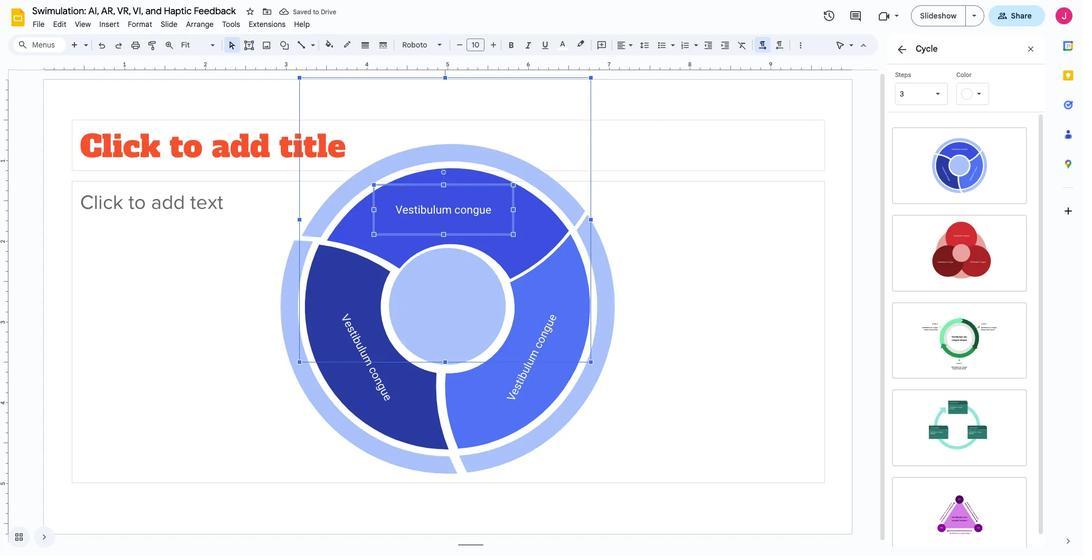 Task type: locate. For each thing, give the bounding box(es) containing it.
Cycle with three circles surrounding a smaller central circle. Accent color: #db4437, close to light red berry 1. radio
[[887, 210, 1033, 297]]

file
[[33, 20, 45, 29]]

share
[[1012, 11, 1033, 21]]

format menu item
[[124, 18, 157, 31]]

tools
[[222, 20, 240, 29]]

format
[[128, 20, 152, 29]]

insert
[[99, 20, 119, 29]]

cycle
[[916, 44, 938, 54]]

file menu item
[[29, 18, 49, 31]]

line & paragraph spacing image
[[639, 38, 651, 52]]

cycle application
[[0, 0, 1084, 557]]

to
[[313, 8, 319, 16]]

steps list box
[[896, 71, 949, 105]]

color
[[957, 71, 972, 79]]

extensions menu item
[[245, 18, 290, 31]]

edit
[[53, 20, 66, 29]]

fill color: transparent image
[[324, 38, 336, 51]]

slideshow button
[[912, 5, 966, 26]]

shape image
[[279, 38, 291, 52]]

text color image
[[557, 38, 569, 50]]

line dash option
[[377, 38, 390, 52]]

drive
[[321, 8, 337, 16]]

slideshow
[[921, 11, 957, 21]]

menu bar containing file
[[29, 14, 314, 31]]

tab list inside menu bar 'banner'
[[1054, 31, 1084, 527]]

view menu item
[[71, 18, 95, 31]]

extensions
[[249, 20, 286, 29]]

steps
[[896, 71, 912, 79]]

menu bar
[[29, 14, 314, 31]]

mode and view toolbar
[[832, 34, 873, 55]]

Cycle with three sections. Accent color: #4285f4, close to cornflower blue. radio
[[887, 122, 1033, 210]]

Menus field
[[13, 38, 66, 52]]

option group
[[887, 113, 1037, 557]]

view
[[75, 20, 91, 29]]

help menu item
[[290, 18, 314, 31]]

arrange menu item
[[182, 18, 218, 31]]

saved to drive button
[[277, 4, 339, 19]]

Zoom text field
[[180, 38, 209, 52]]

menu bar inside menu bar 'banner'
[[29, 14, 314, 31]]

tools menu item
[[218, 18, 245, 31]]

navigation
[[0, 519, 55, 557]]

tab list
[[1054, 31, 1084, 527]]

line weight option
[[359, 38, 372, 52]]



Task type: vqa. For each thing, say whether or not it's contained in the screenshot.
Extensions
yes



Task type: describe. For each thing, give the bounding box(es) containing it.
arrange
[[186, 20, 214, 29]]

border color: transparent image
[[341, 38, 354, 51]]

roboto
[[402, 40, 428, 50]]

font list. roboto selected. option
[[402, 38, 432, 52]]

slide
[[161, 20, 178, 29]]

saved
[[293, 8, 312, 16]]

Cycle with three rectangular shapes along a circular arrow. Accent color: #26a69a, close to green 11. radio
[[887, 385, 1033, 472]]

highlight color image
[[575, 38, 587, 50]]

3
[[901, 90, 905, 98]]

main toolbar
[[65, 0, 809, 219]]

option group inside cycle section
[[887, 113, 1037, 557]]

help
[[294, 20, 310, 29]]

color button
[[957, 71, 1010, 105]]

Zoom field
[[178, 38, 220, 53]]

insert image image
[[261, 38, 273, 52]]

Rename text field
[[29, 4, 242, 17]]

saved to drive
[[293, 8, 337, 16]]

start slideshow (⌘+enter) image
[[973, 15, 977, 17]]

navigation inside cycle application
[[0, 519, 55, 557]]

cycle section
[[887, 34, 1046, 557]]

edit menu item
[[49, 18, 71, 31]]

insert menu item
[[95, 18, 124, 31]]

Font size field
[[467, 39, 489, 54]]

Star checkbox
[[243, 4, 258, 19]]

slide menu item
[[157, 18, 182, 31]]

Cycle with three points with text between each. Accent color: #9c27b0, close to light purple 12. radio
[[887, 472, 1033, 557]]

Font size text field
[[467, 39, 484, 51]]

Cycle with three arrows forming a circle. Accent color: #0f9d58, close to green 11. radio
[[887, 297, 1033, 385]]

menu bar banner
[[0, 0, 1084, 557]]

share button
[[989, 5, 1046, 26]]

new slide with layout image
[[81, 38, 88, 42]]



